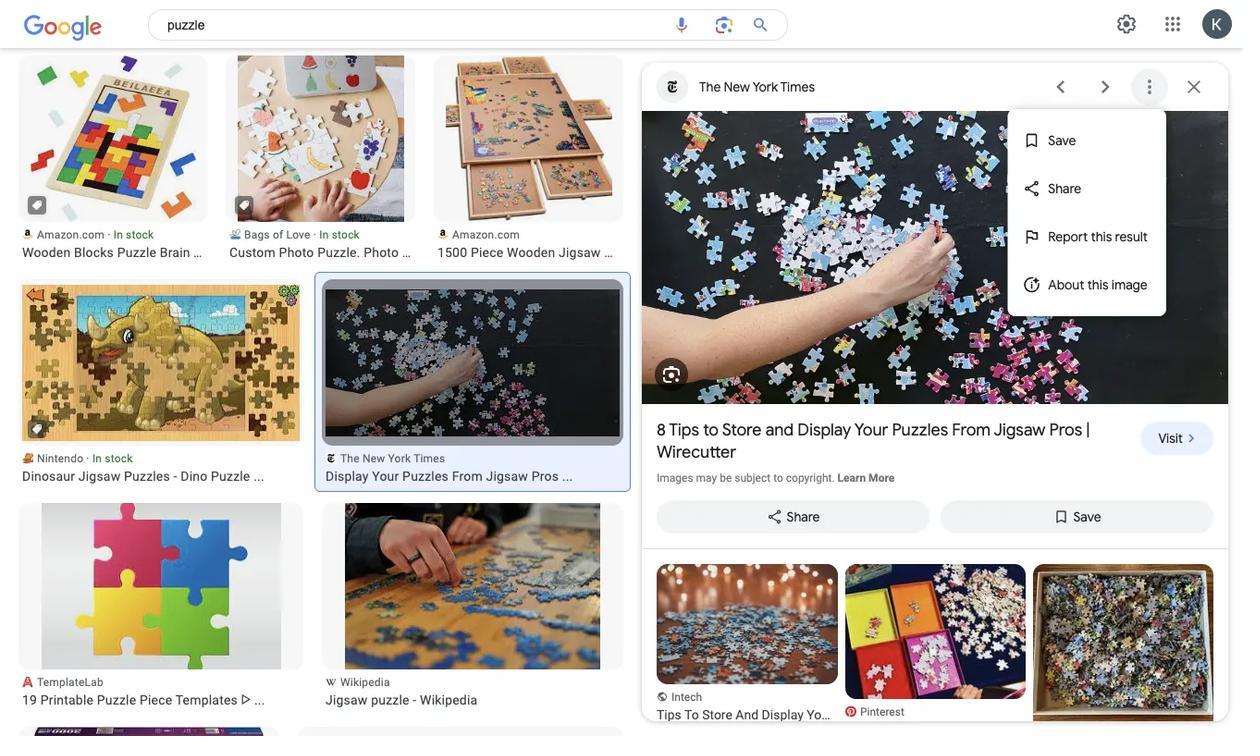 Task type: describe. For each thing, give the bounding box(es) containing it.
dinosaur jigsaw puzzles - dino puzzle ... list item
[[19, 279, 303, 485]]

the inside display your puzzles from jigsaw pros ... list item
[[340, 452, 360, 465]]

images may be subject to copyright. learn more
[[657, 472, 895, 485]]

the inside 'link'
[[699, 79, 721, 95]]

click for product information image
[[31, 200, 43, 211]]

custom photo puzzle. photo jigsaw puzzles. handmade. element
[[229, 244, 459, 261]]

custom
[[229, 245, 276, 260]]

... for display your puzzles from jigsaw pros ...
[[562, 469, 573, 484]]

intech link
[[657, 690, 838, 731]]

amazon.com: 1500 piece wooden jigsaw puzzle table - 6 drawers, puzzle board  | 27" x 35" jigsaw puzzle board portable - portable puzzle table | for  adults and kids : toys & games image
[[446, 56, 612, 222]]

and
[[766, 420, 794, 441]]

display your puzzles from jigsaw pros ...
[[326, 469, 573, 484]]

templates
[[175, 692, 238, 708]]

dinosaur jigsaw puzzles - dino puzzle game for kids & toddlers for nintendo  switch - nintendo official site element
[[22, 468, 300, 485]]

visit button
[[1136, 416, 1219, 461]]

0 horizontal spatial piece
[[140, 692, 172, 708]]

jigsaw puzzle - wikipedia image
[[345, 501, 600, 672]]

8 tips to store and display your puzzles from jigsaw pros | wirecutter element
[[326, 468, 620, 485]]

nintendo · in stock
[[37, 452, 133, 465]]

ᐅ
[[241, 692, 251, 708]]

click for product information tooltip for wooden blocks puzzle brain teasers ...
[[31, 200, 43, 211]]

puzzles for dinosaur jigsaw puzzles - dino puzzle ...
[[124, 469, 170, 484]]

to inside "8 tips to store and display your puzzles from jigsaw pros | wirecutter"
[[703, 420, 719, 441]]

tips to store and display your puzzles from jigsaw pros, 52% off image
[[657, 564, 838, 685]]

wooden inside list item
[[22, 245, 71, 260]]

in inside custom photo puzzle. photo jigsaw ... list item
[[319, 229, 329, 241]]

love
[[286, 229, 310, 241]]

jigsaw puzzle - wikipedia list item
[[322, 501, 624, 709]]

this for report
[[1091, 229, 1112, 245]]

wooden blocks puzzle brain teasers ... list item
[[19, 56, 255, 261]]

stock inside custom photo puzzle. photo jigsaw ... list item
[[332, 229, 360, 241]]

|
[[1086, 420, 1090, 441]]

subject
[[735, 472, 771, 485]]

19 printable puzzle piece templates ᐅ templatelab element
[[22, 692, 300, 709]]

19 printable puzzle piece templates ᐅ ...
[[22, 692, 265, 708]]

learn more link
[[838, 472, 895, 485]]

custom photo puzzle. photo jigsaw ...
[[229, 245, 459, 260]]

learn
[[838, 472, 866, 485]]

about this image
[[1048, 277, 1148, 293]]

tips
[[669, 420, 699, 441]]

· inside custom photo puzzle. photo jigsaw ... list item
[[313, 229, 316, 241]]

report this result
[[1048, 229, 1148, 245]]

copyright.
[[786, 472, 835, 485]]

brain
[[160, 245, 190, 260]]

amazon.com for amazon.com
[[452, 229, 520, 241]]

... inside amazon.com: wooden blocks puzzle brain teasers toy，wooden puzzle  tangram,cube 3d puzzle for kids，puzzles for kids ages 2-8, montessori kids  educational puzzle games gift (1 pcs) element
[[244, 245, 255, 260]]

custom photo puzzle. photo jigsaw puzzles. handmade. image
[[238, 56, 404, 222]]

report
[[1048, 229, 1088, 245]]

puzzle right dino
[[211, 469, 250, 484]]

wooden blocks puzzle brain teasers ...
[[22, 245, 255, 260]]

your inside "8 tips to store and display your puzzles from jigsaw pros | wirecutter"
[[855, 420, 888, 441]]

amazon.com for amazon.com · in stock
[[37, 229, 105, 241]]

this for about
[[1088, 277, 1109, 293]]

click for product information tooltip for custom photo puzzle. photo jigsaw ...
[[239, 200, 250, 211]]

new inside 'link'
[[724, 79, 750, 95]]

result
[[1115, 229, 1148, 245]]

in for dinosaur jigsaw puzzles - dino puzzle ...
[[92, 452, 102, 465]]

tips to store and display your puzzles from jigsaw pros, 44% off image
[[1033, 564, 1214, 734]]

dino
[[181, 469, 208, 484]]

pinterest link
[[846, 705, 1026, 736]]

1 photo from the left
[[279, 245, 314, 260]]

Search text field
[[167, 9, 661, 41]]

quick settings image
[[1116, 13, 1138, 35]]

in for wooden blocks puzzle brain teasers ...
[[113, 229, 123, 241]]

puzzle inside list item
[[117, 245, 156, 260]]

puzzle
[[371, 692, 410, 708]]

puzzles for display your puzzles from jigsaw pros ...
[[403, 469, 449, 484]]

teasers
[[193, 245, 240, 260]]

... inside custom photo puzzle. photo jigsaw puzzles. handmade. element
[[448, 245, 459, 260]]

about
[[1048, 277, 1085, 293]]

about this image link
[[1008, 261, 1167, 309]]

times inside display your puzzles from jigsaw pros ... list item
[[414, 452, 445, 465]]

1 horizontal spatial piece
[[471, 245, 504, 260]]

... for 1500 piece wooden jigsaw puzzle table ...
[[682, 245, 693, 260]]



Task type: vqa. For each thing, say whether or not it's contained in the screenshot.
FIELD
no



Task type: locate. For each thing, give the bounding box(es) containing it.
york
[[753, 79, 778, 95], [388, 452, 411, 465]]

2 horizontal spatial puzzles
[[892, 420, 948, 441]]

share up report
[[1048, 180, 1082, 197]]

in inside list item
[[92, 452, 102, 465]]

1 vertical spatial your
[[372, 469, 399, 484]]

your
[[855, 420, 888, 441], [372, 469, 399, 484]]

amazon.com
[[37, 229, 105, 241], [452, 229, 520, 241]]

in up wooden blocks puzzle brain teasers ...
[[113, 229, 123, 241]]

0 vertical spatial from
[[952, 420, 991, 441]]

1 horizontal spatial wikipedia
[[420, 692, 478, 708]]

1 horizontal spatial new
[[724, 79, 750, 95]]

stock up 'custom photo puzzle. photo jigsaw ...'
[[332, 229, 360, 241]]

0 horizontal spatial share
[[787, 509, 820, 525]]

stock
[[126, 229, 154, 241], [332, 229, 360, 241], [105, 452, 133, 465]]

click for product information tooltip
[[31, 200, 43, 211], [239, 200, 250, 211], [31, 424, 43, 435]]

1 vertical spatial display
[[326, 469, 369, 484]]

0 horizontal spatial pros
[[532, 469, 559, 484]]

1 horizontal spatial wooden
[[507, 245, 555, 260]]

1500 piece wooden jigsaw puzzle table ... list item
[[434, 56, 693, 261]]

click for product information tooltip up amazon.com · in stock
[[31, 200, 43, 211]]

... inside '8 tips to store and display your puzzles from jigsaw pros | wirecutter' element
[[562, 469, 573, 484]]

1 horizontal spatial 8 tips to store and display your puzzles from jigsaw pros | wirecutter image
[[642, 111, 1229, 404]]

piece right 1500 on the left of page
[[471, 245, 504, 260]]

2 horizontal spatial in
[[319, 229, 329, 241]]

go to google home image
[[23, 15, 103, 41]]

8 tips to store and display your puzzles from jigsaw pros | wirecutter
[[657, 420, 1090, 463]]

stock inside wooden blocks puzzle brain teasers ... list item
[[126, 229, 154, 241]]

0 horizontal spatial photo
[[279, 245, 314, 260]]

click for product information tooltip for dinosaur jigsaw puzzles - dino puzzle ...
[[31, 424, 43, 435]]

amazon.com inside 1500 piece wooden jigsaw puzzle table ... list item
[[452, 229, 520, 241]]

·
[[107, 229, 111, 241], [313, 229, 316, 241], [86, 452, 89, 465]]

19 printable puzzle piece templates ᐅ templatelab image
[[42, 498, 281, 678]]

1 vertical spatial york
[[388, 452, 411, 465]]

the new york times link
[[657, 71, 1032, 103]]

wikipedia up 'puzzle'
[[340, 676, 390, 689]]

share button
[[651, 495, 935, 539]]

may
[[696, 472, 717, 485]]

1 vertical spatial wikipedia
[[420, 692, 478, 708]]

click for product information image inside custom photo puzzle. photo jigsaw ... list item
[[239, 200, 250, 211]]

0 horizontal spatial wikipedia
[[340, 676, 390, 689]]

visit
[[1159, 430, 1183, 447]]

· right "love"
[[313, 229, 316, 241]]

0 horizontal spatial york
[[388, 452, 411, 465]]

search by image image
[[713, 14, 736, 36]]

york inside display your puzzles from jigsaw pros ... list item
[[388, 452, 411, 465]]

amazon.com up 1500 on the left of page
[[452, 229, 520, 241]]

dinosaur jigsaw puzzles - dino puzzle game for kids & toddlers for nintendo  switch - nintendo official site image
[[22, 285, 300, 441]]

1500 piece wooden jigsaw puzzle table ...
[[438, 245, 693, 260]]

1 vertical spatial share
[[787, 509, 820, 525]]

click for product information image inside the dinosaur jigsaw puzzles - dino puzzle ... list item
[[31, 424, 43, 435]]

1 horizontal spatial to
[[774, 472, 783, 485]]

1 vertical spatial the
[[340, 452, 360, 465]]

list
[[19, 56, 693, 736]]

puzzle.
[[318, 245, 360, 260]]

more
[[869, 472, 895, 485]]

stock inside the dinosaur jigsaw puzzles - dino puzzle ... list item
[[105, 452, 133, 465]]

pinterest list item
[[846, 564, 1026, 736]]

0 horizontal spatial from
[[452, 469, 483, 484]]

share down copyright.
[[787, 509, 820, 525]]

- left dino
[[174, 469, 177, 484]]

0 horizontal spatial the
[[340, 452, 360, 465]]

times
[[781, 79, 815, 95], [414, 452, 445, 465]]

photo right puzzle.
[[364, 245, 399, 260]]

images
[[657, 472, 693, 485]]

· inside wooden blocks puzzle brain teasers ... list item
[[107, 229, 111, 241]]

pinterest
[[860, 706, 905, 719]]

click for product information tooltip inside custom photo puzzle. photo jigsaw ... list item
[[239, 200, 250, 211]]

1 horizontal spatial puzzles
[[403, 469, 449, 484]]

to
[[703, 420, 719, 441], [774, 472, 783, 485]]

amazon.com: wooden blocks puzzle brain teasers toy，wooden puzzle  tangram,cube 3d puzzle for kids，puzzles for kids ages 2-8, montessori kids  educational puzzle games gift (1 pcs) image
[[31, 56, 196, 222]]

amazon.com: ravensburger puzzles on puzzles 3000 piece jigsaw puzzle for  adults - 17471 - handcrafted tooling, durable blueboard, every piece fits  together perfectly : toys & games image
[[34, 727, 264, 736]]

1 vertical spatial save
[[1074, 509, 1101, 525]]

be
[[720, 472, 732, 485]]

1 horizontal spatial display
[[798, 420, 852, 441]]

· right nintendo
[[86, 452, 89, 465]]

jigsaw puzzle - wikipedia element
[[326, 692, 620, 709]]

0 horizontal spatial 8 tips to store and display your puzzles from jigsaw pros | wirecutter image
[[326, 290, 620, 437]]

from inside list item
[[452, 469, 483, 484]]

the
[[699, 79, 721, 95], [340, 452, 360, 465]]

· for dinosaur jigsaw puzzles - dino puzzle ...
[[86, 452, 89, 465]]

new up display your puzzles from jigsaw pros ... on the bottom left of the page
[[363, 452, 385, 465]]

the new york times
[[699, 79, 815, 95], [340, 452, 445, 465]]

piece up amazon.com: ravensburger puzzles on puzzles 3000 piece jigsaw puzzle for  adults - 17471 - handcrafted tooling, durable blueboard, every piece fits  together perfectly : toys & games image
[[140, 692, 172, 708]]

1 vertical spatial this
[[1088, 277, 1109, 293]]

1 horizontal spatial photo
[[364, 245, 399, 260]]

puzzle up amazon.com: ravensburger puzzles on puzzles 3000 piece jigsaw puzzle for  adults - 17471 - handcrafted tooling, durable blueboard, every piece fits  together perfectly : toys & games image
[[97, 692, 136, 708]]

in
[[113, 229, 123, 241], [319, 229, 329, 241], [92, 452, 102, 465]]

· for wooden blocks puzzle brain teasers ...
[[107, 229, 111, 241]]

1 vertical spatial new
[[363, 452, 385, 465]]

table
[[647, 245, 679, 260]]

1 horizontal spatial -
[[413, 692, 417, 708]]

amazon.com: wooden blocks puzzle brain teasers toy，wooden puzzle  tangram,cube 3d puzzle for kids，puzzles for kids ages 2-8, montessori kids  educational puzzle games gift (1 pcs) element
[[22, 244, 255, 261]]

1 horizontal spatial times
[[781, 79, 815, 95]]

2 amazon.com from the left
[[452, 229, 520, 241]]

store
[[722, 420, 762, 441]]

list item
[[298, 727, 624, 736]]

display inside list item
[[326, 469, 369, 484]]

0 vertical spatial your
[[855, 420, 888, 441]]

1 horizontal spatial share
[[1048, 180, 1082, 197]]

0 horizontal spatial click for product information image
[[31, 424, 43, 435]]

0 vertical spatial -
[[174, 469, 177, 484]]

in inside list item
[[113, 229, 123, 241]]

1 amazon.com from the left
[[37, 229, 105, 241]]

1 vertical spatial click for product information image
[[31, 424, 43, 435]]

wikipedia inside jigsaw puzzle - wikipedia element
[[420, 692, 478, 708]]

1 wooden from the left
[[22, 245, 71, 260]]

1 horizontal spatial click for product information image
[[239, 200, 250, 211]]

430 jigsaw puzzles from instagram ideas | jigsaw puzzles, puzzles, jigsaw image
[[846, 564, 1026, 699]]

new inside display your puzzles from jigsaw pros ... list item
[[363, 452, 385, 465]]

display inside "8 tips to store and display your puzzles from jigsaw pros | wirecutter"
[[798, 420, 852, 441]]

click for product information image for dinosaur jigsaw puzzles - dino puzzle ...
[[31, 424, 43, 435]]

stock for wooden blocks puzzle brain teasers ...
[[126, 229, 154, 241]]

display
[[798, 420, 852, 441], [326, 469, 369, 484]]

1 vertical spatial to
[[774, 472, 783, 485]]

report this result button
[[1008, 213, 1167, 261]]

templatelab
[[37, 676, 103, 689]]

19
[[22, 692, 37, 708]]

save inside button
[[1074, 509, 1101, 525]]

york inside 'link'
[[753, 79, 778, 95]]

0 horizontal spatial ·
[[86, 452, 89, 465]]

8
[[657, 420, 666, 441]]

0 vertical spatial times
[[781, 79, 815, 95]]

0 horizontal spatial to
[[703, 420, 719, 441]]

1 horizontal spatial york
[[753, 79, 778, 95]]

puzzle left brain
[[117, 245, 156, 260]]

nintendo
[[37, 452, 83, 465]]

blocks
[[74, 245, 114, 260]]

0 vertical spatial this
[[1091, 229, 1112, 245]]

intech
[[672, 691, 702, 704]]

this left result
[[1091, 229, 1112, 245]]

1 vertical spatial from
[[452, 469, 483, 484]]

custom photo puzzle. photo jigsaw ... list item
[[226, 56, 459, 261]]

wikipedia
[[340, 676, 390, 689], [420, 692, 478, 708]]

share
[[1048, 180, 1082, 197], [787, 509, 820, 525]]

this inside button
[[1091, 229, 1112, 245]]

the new york times inside 'link'
[[699, 79, 815, 95]]

0 vertical spatial the new york times
[[699, 79, 815, 95]]

stock up dinosaur jigsaw puzzles - dino puzzle ...
[[105, 452, 133, 465]]

1 horizontal spatial amazon.com
[[452, 229, 520, 241]]

bags
[[244, 229, 270, 241]]

wikipedia right 'puzzle'
[[420, 692, 478, 708]]

1 vertical spatial the new york times
[[340, 452, 445, 465]]

to up wirecutter
[[703, 420, 719, 441]]

click for product information image for custom photo puzzle. photo jigsaw ...
[[239, 200, 250, 211]]

8 tips to store and display your puzzles from jigsaw pros | wirecutter image
[[642, 111, 1229, 404], [326, 290, 620, 437]]

0 horizontal spatial the new york times
[[340, 452, 445, 465]]

0 horizontal spatial puzzles
[[124, 469, 170, 484]]

1 vertical spatial pros
[[532, 469, 559, 484]]

the new york times up display your puzzles from jigsaw pros ... on the bottom left of the page
[[340, 452, 445, 465]]

printable
[[41, 692, 94, 708]]

0 vertical spatial save
[[1048, 132, 1076, 149]]

jigsaw
[[402, 245, 444, 260], [559, 245, 601, 260], [994, 420, 1046, 441], [78, 469, 121, 484], [486, 469, 528, 484], [326, 692, 368, 708]]

0 horizontal spatial -
[[174, 469, 177, 484]]

wooden
[[22, 245, 71, 260], [507, 245, 555, 260]]

... for 19 printable puzzle piece templates ᐅ ...
[[254, 692, 265, 708]]

the new york times inside display your puzzles from jigsaw pros ... list item
[[340, 452, 445, 465]]

click for product information tooltip inside the dinosaur jigsaw puzzles - dino puzzle ... list item
[[31, 424, 43, 435]]

0 vertical spatial wikipedia
[[340, 676, 390, 689]]

click for product information image up bags
[[239, 200, 250, 211]]

1500
[[438, 245, 467, 260]]

0 horizontal spatial new
[[363, 452, 385, 465]]

list containing wooden blocks puzzle brain teasers ...
[[19, 56, 693, 736]]

pros inside list item
[[532, 469, 559, 484]]

photo
[[279, 245, 314, 260], [364, 245, 399, 260]]

... inside dinosaur jigsaw puzzles - dino puzzle game for kids & toddlers for nintendo  switch - nintendo official site element
[[254, 469, 264, 484]]

jigsaw inside "8 tips to store and display your puzzles from jigsaw pros | wirecutter"
[[994, 420, 1046, 441]]

8 tips to store and display your puzzles from jigsaw pros | wirecutter link
[[657, 419, 1126, 464]]

0 vertical spatial click for product information image
[[239, 200, 250, 211]]

click for product information tooltip up nintendo
[[31, 424, 43, 435]]

19 printable puzzle piece templates ᐅ ... list item
[[19, 498, 303, 709]]

in up puzzle.
[[319, 229, 329, 241]]

times inside 'link'
[[781, 79, 815, 95]]

1 horizontal spatial the new york times
[[699, 79, 815, 95]]

image
[[1112, 277, 1148, 293]]

-
[[174, 469, 177, 484], [413, 692, 417, 708]]

None search field
[[0, 3, 788, 45]]

this
[[1091, 229, 1112, 245], [1088, 277, 1109, 293]]

tips to store and display your puzzles from jigsaw pros, 52% off element
[[657, 707, 831, 723]]

wooden inside list item
[[507, 245, 555, 260]]

save
[[1048, 132, 1076, 149], [1074, 509, 1101, 525]]

8 tips to store and display your puzzles from jigsaw pros | wirecutter image inside display your puzzles from jigsaw pros ... list item
[[326, 290, 620, 437]]

1 horizontal spatial the
[[699, 79, 721, 95]]

pros
[[1050, 420, 1083, 441], [532, 469, 559, 484]]

photo down "love"
[[279, 245, 314, 260]]

- right 'puzzle'
[[413, 692, 417, 708]]

puzzle
[[117, 245, 156, 260], [604, 245, 644, 260], [211, 469, 250, 484], [97, 692, 136, 708]]

to right 'subject'
[[774, 472, 783, 485]]

0 vertical spatial the
[[699, 79, 721, 95]]

0 vertical spatial york
[[753, 79, 778, 95]]

1 horizontal spatial in
[[113, 229, 123, 241]]

0 horizontal spatial wooden
[[22, 245, 71, 260]]

0 horizontal spatial times
[[414, 452, 445, 465]]

display your puzzles from jigsaw pros ... list item
[[322, 279, 624, 485]]

stock up wooden blocks puzzle brain teasers ...
[[126, 229, 154, 241]]

1 horizontal spatial from
[[952, 420, 991, 441]]

amazon.com inside wooden blocks puzzle brain teasers ... list item
[[37, 229, 105, 241]]

2 photo from the left
[[364, 245, 399, 260]]

intech list item
[[657, 564, 838, 731]]

click for product information tooltip up bags
[[239, 200, 250, 211]]

... inside amazon.com: 1500 piece wooden jigsaw puzzle table - 6 drawers, puzzle board  | 27" x 35" jigsaw puzzle board portable - portable puzzle table | for  adults and kids : toys & games element
[[682, 245, 693, 260]]

wooden right 1500 on the left of page
[[507, 245, 555, 260]]

save button
[[935, 495, 1219, 539]]

click for product information tooltip inside wooden blocks puzzle brain teasers ... list item
[[31, 200, 43, 211]]

piece
[[471, 245, 504, 260], [140, 692, 172, 708]]

0 vertical spatial to
[[703, 420, 719, 441]]

0 vertical spatial new
[[724, 79, 750, 95]]

0 vertical spatial display
[[798, 420, 852, 441]]

click for product information image up nintendo
[[31, 424, 43, 435]]

1 horizontal spatial ·
[[107, 229, 111, 241]]

click for product information image
[[239, 200, 250, 211], [31, 424, 43, 435]]

wooden left "blocks"
[[22, 245, 71, 260]]

amazon.com: 1500 piece wooden jigsaw puzzle table - 6 drawers, puzzle board  | 27" x 35" jigsaw puzzle board portable - portable puzzle table | for  adults and kids : toys & games element
[[438, 244, 693, 261]]

from
[[952, 420, 991, 441], [452, 469, 483, 484]]

the new york times down the search by image
[[699, 79, 815, 95]]

2 horizontal spatial ·
[[313, 229, 316, 241]]

of
[[273, 229, 283, 241]]

1 vertical spatial -
[[413, 692, 417, 708]]

new down the search by image
[[724, 79, 750, 95]]

amazon.com up "blocks"
[[37, 229, 105, 241]]

0 vertical spatial piece
[[471, 245, 504, 260]]

... for dinosaur jigsaw puzzles - dino puzzle ...
[[254, 469, 264, 484]]

· inside the dinosaur jigsaw puzzles - dino puzzle ... list item
[[86, 452, 89, 465]]

0 horizontal spatial amazon.com
[[37, 229, 105, 241]]

1 vertical spatial piece
[[140, 692, 172, 708]]

puzzle left table
[[604, 245, 644, 260]]

wirecutter
[[657, 442, 736, 463]]

... inside 19 printable puzzle piece templates ᐅ templatelab element
[[254, 692, 265, 708]]

0 vertical spatial pros
[[1050, 420, 1083, 441]]

2 wooden from the left
[[507, 245, 555, 260]]

in right nintendo
[[92, 452, 102, 465]]

· up "blocks"
[[107, 229, 111, 241]]

0 horizontal spatial display
[[326, 469, 369, 484]]

0 horizontal spatial in
[[92, 452, 102, 465]]

your inside list item
[[372, 469, 399, 484]]

dinosaur jigsaw puzzles - dino puzzle ...
[[22, 469, 264, 484]]

puzzles inside "8 tips to store and display your puzzles from jigsaw pros | wirecutter"
[[892, 420, 948, 441]]

bags of love · in stock
[[244, 229, 360, 241]]

share inside button
[[787, 509, 820, 525]]

pros inside "8 tips to store and display your puzzles from jigsaw pros | wirecutter"
[[1050, 420, 1083, 441]]

stock for dinosaur jigsaw puzzles - dino puzzle ...
[[105, 452, 133, 465]]

0 vertical spatial share
[[1048, 180, 1082, 197]]

this left image at top right
[[1088, 277, 1109, 293]]

dinosaur
[[22, 469, 75, 484]]

1 horizontal spatial pros
[[1050, 420, 1083, 441]]

1 horizontal spatial your
[[855, 420, 888, 441]]

1 vertical spatial times
[[414, 452, 445, 465]]

0 horizontal spatial your
[[372, 469, 399, 484]]

...
[[244, 245, 255, 260], [448, 245, 459, 260], [682, 245, 693, 260], [254, 469, 264, 484], [562, 469, 573, 484], [254, 692, 265, 708]]

new
[[724, 79, 750, 95], [363, 452, 385, 465]]

jigsaw puzzle - wikipedia
[[326, 692, 478, 708]]

from inside "8 tips to store and display your puzzles from jigsaw pros | wirecutter"
[[952, 420, 991, 441]]

amazon.com · in stock
[[37, 229, 154, 241]]

puzzles
[[892, 420, 948, 441], [124, 469, 170, 484], [403, 469, 449, 484]]



